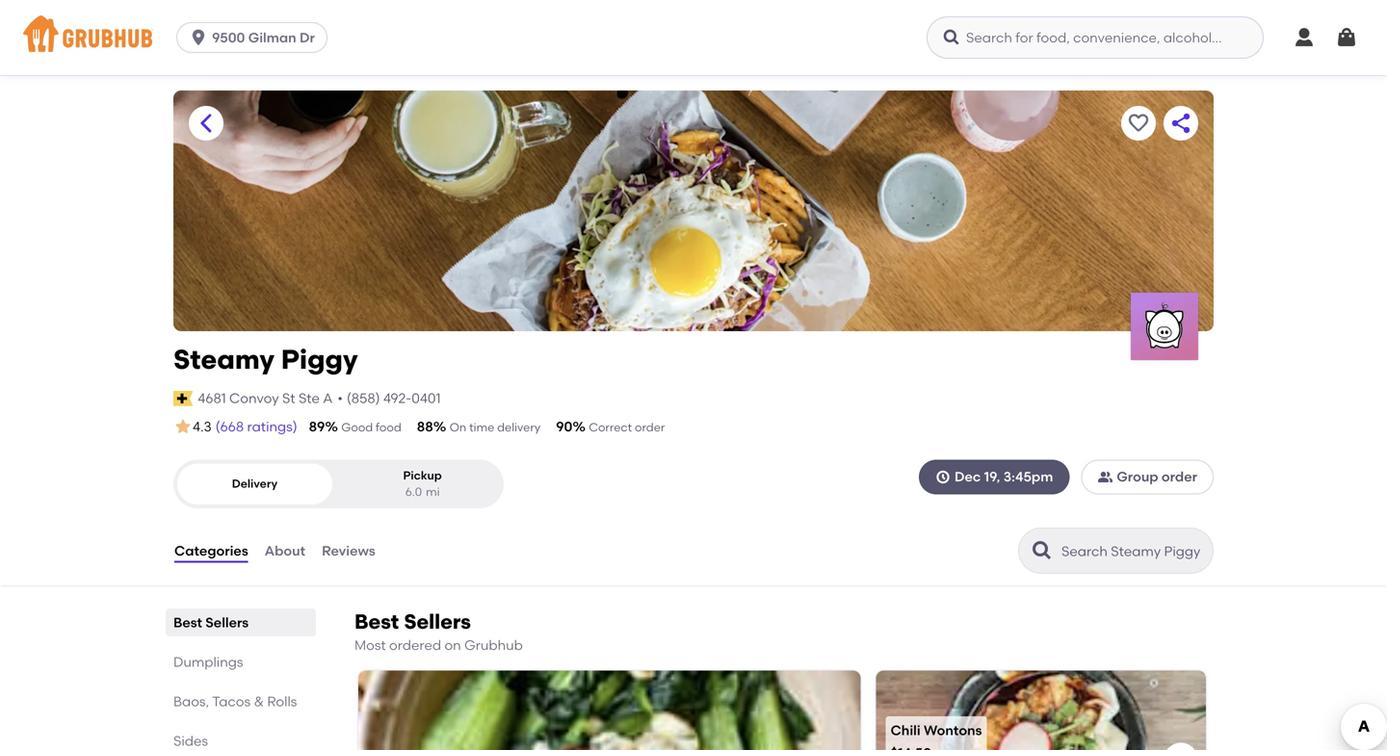 Task type: vqa. For each thing, say whether or not it's contained in the screenshot.
topped in caramelized sugar outside and slightly doughy inside waffle topped with nutella and powdered sugar!
no



Task type: describe. For each thing, give the bounding box(es) containing it.
best sellers most ordered on grubhub
[[355, 610, 523, 654]]

reviews
[[322, 543, 376, 559]]

main navigation navigation
[[0, 0, 1387, 75]]

sellers for best sellers most ordered on grubhub
[[404, 610, 471, 634]]

6.0
[[405, 485, 422, 499]]

dumplings
[[173, 654, 243, 671]]

search icon image
[[1031, 540, 1054, 563]]

piggy
[[281, 343, 358, 376]]

(858)
[[347, 390, 380, 407]]

delivery
[[497, 421, 541, 434]]

about
[[265, 543, 305, 559]]

2 svg image from the left
[[942, 28, 961, 47]]

9500 gilman dr button
[[176, 22, 335, 53]]

9500 gilman dr
[[212, 29, 315, 46]]

reviews button
[[321, 516, 376, 586]]

Search Steamy Piggy search field
[[1060, 542, 1207, 561]]

3:45pm
[[1004, 469, 1053, 485]]

good
[[341, 421, 373, 434]]

ordered
[[389, 637, 441, 654]]

food
[[376, 421, 402, 434]]

dec
[[955, 469, 981, 485]]

19,
[[984, 469, 1000, 485]]

correct
[[589, 421, 632, 434]]

about button
[[264, 516, 306, 586]]

(668
[[215, 419, 244, 435]]

88
[[417, 419, 433, 435]]

steamy piggy logo image
[[1131, 293, 1198, 360]]

ste
[[299, 390, 320, 407]]

on
[[445, 637, 461, 654]]

subscription pass image
[[173, 391, 193, 406]]

mi
[[426, 485, 440, 499]]

chili wontons button
[[876, 671, 1206, 751]]

option group containing pickup
[[173, 460, 504, 509]]

on time delivery
[[450, 421, 541, 434]]

grubhub
[[464, 637, 523, 654]]

9500
[[212, 29, 245, 46]]

0401
[[412, 390, 441, 407]]

• (858) 492-0401
[[338, 390, 441, 407]]

ratings)
[[247, 419, 297, 435]]

star icon image
[[173, 417, 193, 437]]

4681 convoy st ste a button
[[197, 388, 334, 409]]

sellers for best sellers
[[205, 615, 249, 631]]

caret left icon image
[[195, 112, 218, 135]]

best for best sellers
[[173, 615, 202, 631]]

(858) 492-0401 button
[[347, 389, 441, 408]]

svg image inside 9500 gilman dr button
[[189, 28, 208, 47]]

good food
[[341, 421, 402, 434]]

baos, tacos & rolls
[[173, 694, 297, 710]]

chili
[[891, 722, 921, 739]]

dec 19, 3:45pm
[[955, 469, 1053, 485]]

90
[[556, 419, 573, 435]]

correct order
[[589, 421, 665, 434]]

4.3
[[193, 419, 212, 435]]

order for correct order
[[635, 421, 665, 434]]

baos,
[[173, 694, 209, 710]]

rolls
[[267, 694, 297, 710]]

wontons
[[924, 722, 982, 739]]



Task type: locate. For each thing, give the bounding box(es) containing it.
1 horizontal spatial order
[[1162, 469, 1198, 485]]

group order button
[[1081, 460, 1214, 495]]

order for group order
[[1162, 469, 1198, 485]]

convoy
[[229, 390, 279, 407]]

sellers inside best sellers most ordered on grubhub
[[404, 610, 471, 634]]

89
[[309, 419, 325, 435]]

(668 ratings)
[[215, 419, 297, 435]]

0 horizontal spatial best
[[173, 615, 202, 631]]

people icon image
[[1098, 469, 1113, 485]]

best
[[355, 610, 399, 634], [173, 615, 202, 631]]

best up 'most' on the bottom of the page
[[355, 610, 399, 634]]

0 horizontal spatial svg image
[[189, 28, 208, 47]]

order right group
[[1162, 469, 1198, 485]]

best sellers
[[173, 615, 249, 631]]

svg image inside dec 19, 3:45pm button
[[935, 469, 951, 485]]

1 horizontal spatial svg image
[[942, 28, 961, 47]]

time
[[469, 421, 495, 434]]

sellers
[[404, 610, 471, 634], [205, 615, 249, 631]]

2 horizontal spatial svg image
[[1335, 26, 1358, 49]]

best inside best sellers most ordered on grubhub
[[355, 610, 399, 634]]

1 horizontal spatial best
[[355, 610, 399, 634]]

categories
[[174, 543, 248, 559]]

svg image
[[189, 28, 208, 47], [942, 28, 961, 47]]

gilman
[[248, 29, 296, 46]]

4681
[[198, 390, 226, 407]]

0 horizontal spatial order
[[635, 421, 665, 434]]

0 horizontal spatial sellers
[[205, 615, 249, 631]]

delivery
[[232, 477, 278, 491]]

group order
[[1117, 469, 1198, 485]]

a
[[323, 390, 333, 407]]

1 horizontal spatial svg image
[[1293, 26, 1316, 49]]

0 horizontal spatial svg image
[[935, 469, 951, 485]]

option group
[[173, 460, 504, 509]]

on
[[450, 421, 467, 434]]

dr
[[300, 29, 315, 46]]

tacos
[[212, 694, 251, 710]]

best for best sellers most ordered on grubhub
[[355, 610, 399, 634]]

steamy piggy
[[173, 343, 358, 376]]

most
[[355, 637, 386, 654]]

492-
[[383, 390, 412, 407]]

sellers up on
[[404, 610, 471, 634]]

st
[[282, 390, 295, 407]]

&
[[254, 694, 264, 710]]

save this restaurant button
[[1121, 106, 1156, 141]]

share icon image
[[1170, 112, 1193, 135]]

order right the correct
[[635, 421, 665, 434]]

categories button
[[173, 516, 249, 586]]

svg image
[[1293, 26, 1316, 49], [1335, 26, 1358, 49], [935, 469, 951, 485]]

pickup
[[403, 468, 442, 482]]

sides
[[173, 733, 208, 750]]

•
[[338, 390, 343, 407]]

order inside button
[[1162, 469, 1198, 485]]

pickup 6.0 mi
[[403, 468, 442, 499]]

Search for food, convenience, alcohol... search field
[[927, 16, 1264, 59]]

sellers up dumplings
[[205, 615, 249, 631]]

1 vertical spatial order
[[1162, 469, 1198, 485]]

steamy
[[173, 343, 275, 376]]

0 vertical spatial order
[[635, 421, 665, 434]]

best up dumplings
[[173, 615, 202, 631]]

order
[[635, 421, 665, 434], [1162, 469, 1198, 485]]

1 horizontal spatial sellers
[[404, 610, 471, 634]]

1 svg image from the left
[[189, 28, 208, 47]]

chili wontons
[[891, 722, 982, 739]]

save this restaurant image
[[1127, 112, 1150, 135]]

4681 convoy st ste a
[[198, 390, 333, 407]]

group
[[1117, 469, 1159, 485]]

dec 19, 3:45pm button
[[919, 460, 1070, 495]]



